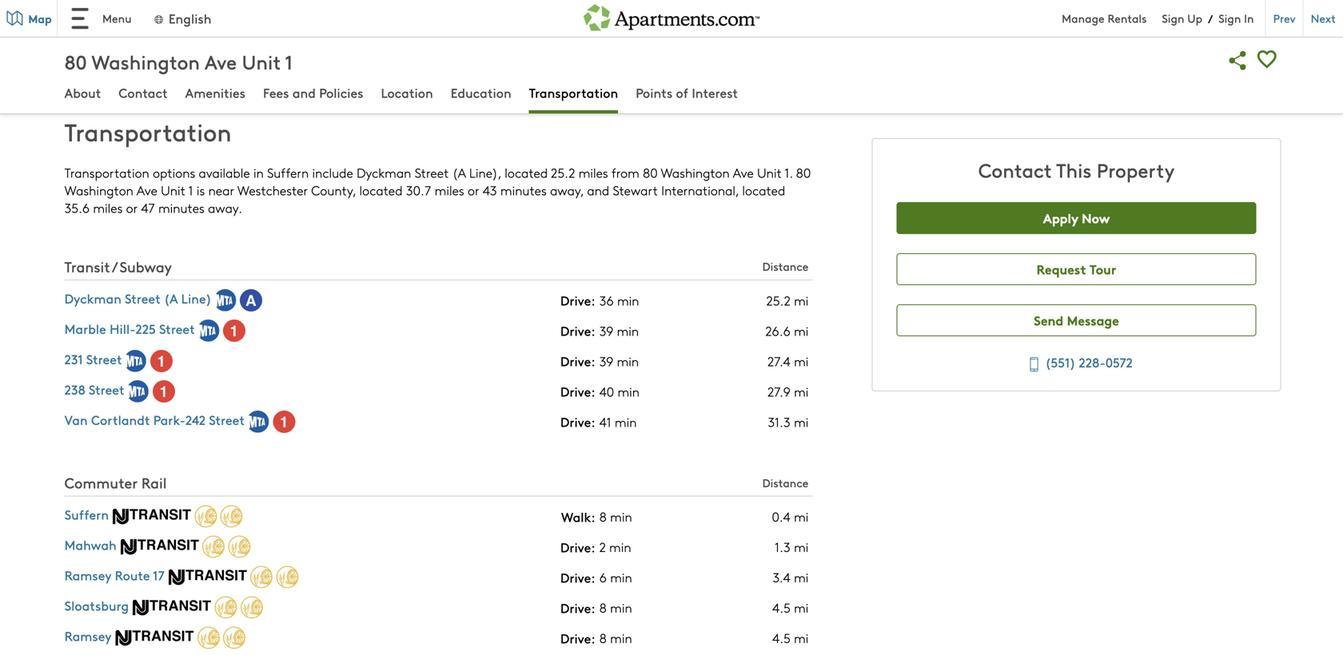 Task type: describe. For each thing, give the bounding box(es) containing it.
80 washington ave unit 1
[[64, 48, 293, 75]]

education button
[[451, 84, 512, 105]]

min for ramsey
[[610, 630, 632, 648]]

of inside 80 washington ave unit 1 is within 5 minutes or 2.8 miles from ramapo college of new jersey. it is also near suny rockland and passaic county c.c., wanaque.
[[524, 67, 535, 84]]

6
[[600, 569, 607, 587]]

3.4
[[773, 569, 791, 587]]

new york mta subway image for marble hill-225 street
[[199, 320, 220, 342]]

ave left 1.
[[733, 164, 754, 182]]

washington left 47 on the left
[[64, 182, 133, 199]]

from inside transportation options available in suffern include dyckman street (a line), located 25.2 miles from 80 washington ave unit 1. 80 washington ave unit 1 is near westchester county, located 30.7 miles or 43 minutes away, and stewart international, located 35.6 miles or 47 minutes away.
[[612, 164, 640, 182]]

this
[[1057, 157, 1092, 183]]

rail
[[142, 473, 167, 493]]

drive: 41 min
[[561, 413, 637, 431]]

send
[[1034, 311, 1064, 330]]

miles inside 80 washington ave unit 1 is within 5 minutes or 2.8 miles from ramapo college of new jersey. it is also near suny rockland and passaic county c.c., wanaque.
[[361, 67, 391, 84]]

39 for marble hill-225 street
[[600, 322, 614, 340]]

1 image for marble hill-225 street
[[223, 320, 246, 342]]

within
[[226, 67, 262, 84]]

35.6
[[64, 199, 90, 217]]

min inside drive: 20 min
[[617, 6, 639, 24]]

menu button
[[58, 0, 144, 37]]

(551)
[[1046, 354, 1076, 372]]

17
[[153, 567, 165, 585]]

231 street
[[64, 350, 122, 368]]

nj transit commuter rail image for ramsey
[[116, 631, 194, 647]]

27.4
[[768, 353, 791, 370]]

ave right 35.6
[[137, 182, 158, 199]]

bergen county/port jervis line image for ramsey route 17
[[251, 567, 273, 589]]

unit up fees
[[242, 48, 281, 75]]

drive: 8 min for ramsey
[[561, 630, 632, 648]]

ramsey route 17
[[64, 567, 165, 585]]

drive: for 231 street
[[561, 352, 596, 370]]

cortlandt
[[91, 411, 150, 429]]

or inside 80 washington ave unit 1 is within 5 minutes or 2.8 miles from ramapo college of new jersey. it is also near suny rockland and passaic county c.c., wanaque.
[[325, 67, 337, 84]]

it
[[608, 67, 617, 84]]

main/port jervis line image for sloatsburg
[[241, 597, 263, 620]]

from inside 80 washington ave unit 1 is within 5 minutes or 2.8 miles from ramapo college of new jersey. it is also near suny rockland and passaic county c.c., wanaque.
[[394, 67, 422, 84]]

sloatsburg link
[[64, 597, 129, 615]]

bergen county/port jervis line image for ramsey
[[197, 628, 220, 650]]

4.5 mi for sloatsburg
[[773, 600, 809, 617]]

washington inside 80 washington ave unit 1 is within 5 minutes or 2.8 miles from ramapo college of new jersey. it is also near suny rockland and passaic county c.c., wanaque.
[[82, 67, 151, 84]]

238 street link
[[64, 381, 125, 399]]

unit left 1.
[[758, 164, 782, 182]]

drive: for mahwah
[[561, 539, 596, 557]]

international,
[[662, 182, 739, 199]]

walk:
[[562, 508, 596, 526]]

suny
[[688, 67, 720, 84]]

new
[[539, 67, 565, 84]]

passaic county c.c., wanaque
[[64, 6, 250, 24]]

ramsey for ramsey route 17
[[64, 567, 111, 585]]

away.
[[208, 199, 242, 217]]

in
[[254, 164, 264, 182]]

transit
[[64, 257, 110, 277]]

drive: 36 min
[[561, 292, 640, 310]]

street right 238
[[89, 381, 125, 399]]

mi for sloatsburg
[[794, 600, 809, 617]]

westchester
[[238, 182, 308, 199]]

2 sign from the left
[[1219, 10, 1242, 26]]

and inside 80 washington ave unit 1 is within 5 minutes or 2.8 miles from ramapo college of new jersey. it is also near suny rockland and passaic county c.c., wanaque.
[[780, 67, 802, 84]]

points
[[636, 84, 673, 102]]

message
[[1068, 311, 1120, 330]]

mi for ramsey route 17
[[794, 569, 809, 587]]

location
[[381, 84, 433, 102]]

suffern inside transportation options available in suffern include dyckman street (a line), located 25.2 miles from 80 washington ave unit 1. 80 washington ave unit 1 is near westchester county, located 30.7 miles or 43 minutes away, and stewart international, located 35.6 miles or 47 minutes away.
[[267, 164, 309, 182]]

1 horizontal spatial is
[[215, 67, 223, 84]]

1.3
[[775, 539, 791, 556]]

1 horizontal spatial 25.2
[[767, 292, 791, 309]]

near inside 80 washington ave unit 1 is within 5 minutes or 2.8 miles from ramapo college of new jersey. it is also near suny rockland and passaic county c.c., wanaque.
[[658, 67, 684, 84]]

commuter rail
[[64, 473, 167, 493]]

ramapo
[[426, 67, 475, 84]]

4.5 for ramsey
[[773, 630, 791, 648]]

0 horizontal spatial or
[[126, 199, 138, 217]]

26.6
[[766, 322, 791, 340]]

0 horizontal spatial /
[[112, 257, 116, 277]]

new york mta subway image for 238 street
[[129, 381, 149, 403]]

a image
[[240, 289, 262, 312]]

of inside button
[[676, 84, 689, 102]]

(a inside transportation options available in suffern include dyckman street (a line), located 25.2 miles from 80 washington ave unit 1. 80 washington ave unit 1 is near westchester county, located 30.7 miles or 43 minutes away, and stewart international, located 35.6 miles or 47 minutes away.
[[453, 164, 466, 182]]

drive: for 238 street
[[561, 383, 596, 401]]

225
[[136, 320, 156, 338]]

1 vertical spatial dyckman
[[64, 289, 122, 307]]

bergen county/port jervis line image for suffern
[[195, 506, 217, 528]]

new york mta subway image for dyckman street (a line)
[[216, 289, 237, 312]]

fees and policies button
[[263, 84, 364, 105]]

map link
[[0, 0, 58, 37]]

drive: for van cortlandt park-242 street
[[561, 413, 596, 431]]

rentals
[[1108, 10, 1147, 26]]

street up '225'
[[125, 289, 161, 307]]

1 sign from the left
[[1163, 10, 1185, 26]]

new york mta subway image for 231 street
[[126, 350, 147, 373]]

about
[[64, 84, 101, 102]]

min for dyckman street (a line)
[[618, 292, 640, 309]]

main/port jervis line image for suffern
[[221, 506, 243, 528]]

street inside transportation options available in suffern include dyckman street (a line), located 25.2 miles from 80 washington ave unit 1. 80 washington ave unit 1 is near westchester county, located 30.7 miles or 43 minutes away, and stewart international, located 35.6 miles or 47 minutes away.
[[415, 164, 449, 182]]

0 vertical spatial county
[[112, 6, 156, 24]]

1 image
[[273, 411, 295, 433]]

is inside transportation options available in suffern include dyckman street (a line), located 25.2 miles from 80 washington ave unit 1. 80 washington ave unit 1 is near westchester county, located 30.7 miles or 43 minutes away, and stewart international, located 35.6 miles or 47 minutes away.
[[197, 182, 205, 199]]

nj transit commuter rail image for sloatsburg
[[133, 600, 211, 616]]

mahwah link
[[64, 536, 117, 554]]

8 for suffern
[[600, 508, 607, 526]]

and inside fees and policies button
[[293, 84, 316, 102]]

2 horizontal spatial is
[[620, 67, 628, 84]]

(551) 228-0572 link
[[1021, 351, 1133, 376]]

amenities
[[185, 84, 246, 102]]

27.9
[[768, 383, 791, 401]]

mi for marble hill-225 street
[[794, 322, 809, 340]]

dominican college
[[64, 37, 178, 55]]

drive: for ramsey route 17
[[561, 569, 596, 587]]

distance for commuter rail
[[763, 475, 809, 491]]

25.2 mi
[[767, 292, 809, 309]]

drive: 2 min
[[561, 539, 632, 557]]

80 right 1.
[[796, 164, 811, 182]]

39 for 231 street
[[600, 353, 614, 370]]

manage rentals link
[[1062, 10, 1163, 26]]

sloatsburg
[[64, 597, 129, 615]]

1 vertical spatial suffern
[[64, 506, 109, 524]]

street right 231
[[86, 350, 122, 368]]

min for sloatsburg
[[610, 600, 632, 617]]

4.5 for sloatsburg
[[773, 600, 791, 617]]

2 horizontal spatial located
[[743, 182, 786, 199]]

21
[[600, 37, 611, 55]]

1 for 80 washington ave unit 1
[[285, 48, 293, 75]]

80 washington ave unit 1 is within 5 minutes or 2.8 miles from ramapo college of new jersey. it is also near suny rockland and passaic county c.c., wanaque.
[[64, 67, 802, 102]]

washington up contact button on the left of the page
[[92, 48, 200, 75]]

passaic county c.c., wanaque link
[[64, 6, 250, 24]]

drive: 40 min
[[561, 383, 640, 401]]

43
[[483, 182, 497, 199]]

min for suffern
[[610, 508, 632, 526]]

unit right 47 on the left
[[161, 182, 186, 199]]

min for ramsey route 17
[[611, 569, 633, 587]]

apply now
[[1044, 209, 1111, 227]]

points of interest button
[[636, 84, 738, 105]]

miles left 'stewart'
[[579, 164, 609, 182]]

and inside transportation options available in suffern include dyckman street (a line), located 25.2 miles from 80 washington ave unit 1. 80 washington ave unit 1 is near westchester county, located 30.7 miles or 43 minutes away, and stewart international, located 35.6 miles or 47 minutes away.
[[587, 182, 610, 199]]

commuter
[[64, 473, 138, 493]]

away,
[[550, 182, 584, 199]]

wanaque.
[[186, 84, 245, 102]]

1.
[[785, 164, 793, 182]]

1 for 80 washington ave unit 1 is within 5 minutes or 2.8 miles from ramapo college of new jersey. it is also near suny rockland and passaic county c.c., wanaque.
[[206, 67, 211, 84]]

c.c., inside 80 washington ave unit 1 is within 5 minutes or 2.8 miles from ramapo college of new jersey. it is also near suny rockland and passaic county c.c., wanaque.
[[155, 84, 183, 102]]

include
[[312, 164, 353, 182]]

ave inside 80 washington ave unit 1 is within 5 minutes or 2.8 miles from ramapo college of new jersey. it is also near suny rockland and passaic county c.c., wanaque.
[[154, 67, 175, 84]]

3.4 mi
[[773, 569, 809, 587]]

now
[[1082, 209, 1111, 227]]

map
[[28, 10, 52, 26]]

ave up amenities at left
[[205, 48, 237, 75]]

about button
[[64, 84, 101, 105]]

transportation for transportation options available in suffern include dyckman street (a line), located 25.2 miles from 80 washington ave unit 1. 80 washington ave unit 1 is near westchester county, located 30.7 miles or 43 minutes away, and stewart international, located 35.6 miles or 47 minutes away.
[[64, 164, 149, 182]]

property
[[1097, 157, 1175, 183]]

apply
[[1044, 209, 1079, 227]]

mi for 231 street
[[794, 353, 809, 370]]

washington right 'stewart'
[[661, 164, 730, 182]]

street right '225'
[[159, 320, 195, 338]]

8 for ramsey
[[600, 630, 607, 648]]

ramsey for "ramsey" link
[[64, 628, 112, 646]]

4.5 mi for ramsey
[[773, 630, 809, 648]]



Task type: locate. For each thing, give the bounding box(es) containing it.
contact for contact button on the left of the page
[[119, 84, 168, 102]]

transportation inside transportation options available in suffern include dyckman street (a line), located 25.2 miles from 80 washington ave unit 1. 80 washington ave unit 1 is near westchester county, located 30.7 miles or 43 minutes away, and stewart international, located 35.6 miles or 47 minutes away.
[[64, 164, 149, 182]]

or left 43
[[468, 182, 480, 199]]

manage
[[1062, 10, 1105, 26]]

8 inside walk: 8 min
[[600, 508, 607, 526]]

0 vertical spatial c.c.,
[[159, 6, 189, 24]]

marble hill-225 street
[[64, 320, 195, 338]]

street left line),
[[415, 164, 449, 182]]

contact down "80 washington ave unit 1"
[[119, 84, 168, 102]]

0 vertical spatial 4.5
[[773, 600, 791, 617]]

1 left within
[[206, 67, 211, 84]]

1 left the available
[[188, 182, 193, 199]]

mi for 238 street
[[794, 383, 809, 401]]

near
[[658, 67, 684, 84], [208, 182, 234, 199]]

1 horizontal spatial minutes
[[275, 67, 322, 84]]

2 drive: 39 min from the top
[[561, 352, 639, 370]]

of
[[524, 67, 535, 84], [676, 84, 689, 102]]

contact left this
[[979, 157, 1052, 183]]

6 mi from the top
[[794, 413, 809, 431]]

11 drive: from the top
[[561, 630, 596, 648]]

fees
[[263, 84, 289, 102]]

drive: 39 min up drive: 40 min
[[561, 352, 639, 370]]

english
[[169, 9, 212, 27]]

drive: for marble hill-225 street
[[561, 322, 596, 340]]

25.2 left 'stewart'
[[551, 164, 575, 182]]

2 mi from the top
[[794, 292, 809, 309]]

ramsey down sloatsburg
[[64, 628, 112, 646]]

1 vertical spatial 4.5 mi
[[773, 630, 809, 648]]

0 vertical spatial 8
[[600, 508, 607, 526]]

near inside transportation options available in suffern include dyckman street (a line), located 25.2 miles from 80 washington ave unit 1. 80 washington ave unit 1 is near westchester county, located 30.7 miles or 43 minutes away, and stewart international, located 35.6 miles or 47 minutes away.
[[208, 182, 234, 199]]

1 4.5 mi from the top
[[773, 600, 809, 617]]

miles right 2.8
[[361, 67, 391, 84]]

0 vertical spatial passaic
[[64, 6, 109, 24]]

1 8 from the top
[[600, 508, 607, 526]]

1 horizontal spatial 1
[[206, 67, 211, 84]]

apartments.com logo image
[[584, 0, 760, 31]]

contact this property
[[979, 157, 1175, 183]]

5 mi from the top
[[794, 383, 809, 401]]

2.8
[[340, 67, 358, 84]]

marble hill-225 street link
[[64, 320, 195, 338]]

0 horizontal spatial 1
[[188, 182, 193, 199]]

0 vertical spatial suffern
[[267, 164, 309, 182]]

mi for mahwah
[[794, 539, 809, 556]]

or left 2.8
[[325, 67, 337, 84]]

min inside drive: 40 min
[[618, 383, 640, 401]]

tour
[[1090, 260, 1117, 278]]

is left within
[[215, 67, 223, 84]]

2 8 from the top
[[600, 600, 607, 617]]

8 mi from the top
[[794, 539, 809, 556]]

1 image up park-
[[153, 381, 175, 403]]

dyckman right include
[[357, 164, 411, 182]]

8 for sloatsburg
[[600, 600, 607, 617]]

located right international,
[[743, 182, 786, 199]]

2 ramsey from the top
[[64, 628, 112, 646]]

transportation for transportation button
[[529, 84, 619, 102]]

0 horizontal spatial of
[[524, 67, 535, 84]]

(551) 228-0572
[[1046, 354, 1133, 372]]

also
[[632, 67, 655, 84]]

1 horizontal spatial near
[[658, 67, 684, 84]]

1 drive: 39 min from the top
[[561, 322, 639, 340]]

washington down dominican college link on the left of the page
[[82, 67, 151, 84]]

located
[[505, 164, 548, 182], [360, 182, 403, 199], [743, 182, 786, 199]]

new york mta subway image down line)
[[199, 320, 220, 342]]

suffern up "mahwah" link
[[64, 506, 109, 524]]

minutes right 43
[[501, 182, 547, 199]]

7 mi from the top
[[794, 508, 809, 526]]

new york mta subway image left a icon
[[216, 289, 237, 312]]

2 vertical spatial new york mta subway image
[[249, 411, 270, 433]]

suffern link
[[64, 506, 109, 524]]

fees and policies
[[263, 84, 364, 102]]

2 4.5 mi from the top
[[773, 630, 809, 648]]

0 vertical spatial drive: 8 min
[[561, 599, 632, 617]]

drive: for ramsey
[[561, 630, 596, 648]]

prev
[[1274, 10, 1296, 26]]

transportation up 35.6
[[64, 164, 149, 182]]

min
[[617, 6, 639, 24], [615, 37, 637, 55], [618, 292, 640, 309], [617, 322, 639, 340], [617, 353, 639, 370], [618, 383, 640, 401], [615, 413, 637, 431], [610, 508, 632, 526], [610, 539, 632, 556], [611, 569, 633, 587], [610, 600, 632, 617], [610, 630, 632, 648]]

min inside drive: 36 min
[[618, 292, 640, 309]]

education
[[451, 84, 512, 102]]

new york mta subway image
[[199, 320, 220, 342], [126, 350, 147, 373]]

unit right contact button on the left of the page
[[179, 67, 203, 84]]

0 horizontal spatial is
[[197, 182, 205, 199]]

14.8
[[768, 37, 791, 55]]

1 horizontal spatial from
[[612, 164, 640, 182]]

0 vertical spatial bergen county/port jervis line image
[[215, 597, 237, 620]]

nj transit commuter rail image for ramsey route 17
[[169, 570, 247, 586]]

2 passaic from the top
[[64, 84, 106, 102]]

min inside 'drive: 2 min'
[[610, 539, 632, 556]]

(a left line),
[[453, 164, 466, 182]]

1 vertical spatial 39
[[600, 353, 614, 370]]

min for 231 street
[[617, 353, 639, 370]]

manage rentals sign up / sign in
[[1062, 10, 1255, 26]]

ave down dominican college link on the left of the page
[[154, 67, 175, 84]]

from left ramapo
[[394, 67, 422, 84]]

unit inside 80 washington ave unit 1 is within 5 minutes or 2.8 miles from ramapo college of new jersey. it is also near suny rockland and passaic county c.c., wanaque.
[[179, 67, 203, 84]]

1 passaic from the top
[[64, 6, 109, 24]]

min for van cortlandt park-242 street
[[615, 413, 637, 431]]

passaic inside 80 washington ave unit 1 is within 5 minutes or 2.8 miles from ramapo college of new jersey. it is also near suny rockland and passaic county c.c., wanaque.
[[64, 84, 106, 102]]

ramsey
[[64, 567, 111, 585], [64, 628, 112, 646]]

is
[[215, 67, 223, 84], [620, 67, 628, 84], [197, 182, 205, 199]]

miles right 30.7
[[435, 182, 464, 199]]

1 vertical spatial distance
[[763, 475, 809, 491]]

1 vertical spatial c.c.,
[[155, 84, 183, 102]]

mi for suffern
[[794, 508, 809, 526]]

0 vertical spatial new york mta subway image
[[216, 289, 237, 312]]

1 vertical spatial bergen county/port jervis line image
[[197, 628, 220, 650]]

located right 43
[[505, 164, 548, 182]]

1 4.5 from the top
[[773, 600, 791, 617]]

dominican
[[64, 37, 130, 55]]

(a left line)
[[164, 289, 178, 307]]

located left 30.7
[[360, 182, 403, 199]]

1 vertical spatial (a
[[164, 289, 178, 307]]

0 horizontal spatial suffern
[[64, 506, 109, 524]]

39 up 40
[[600, 353, 614, 370]]

or left 47 on the left
[[126, 199, 138, 217]]

miles right 35.6
[[93, 199, 123, 217]]

hill-
[[110, 320, 136, 338]]

min for 238 street
[[618, 383, 640, 401]]

dyckman street (a line) link
[[64, 289, 212, 307]]

1 horizontal spatial contact
[[979, 157, 1052, 183]]

14.8 mi
[[768, 37, 809, 55]]

0 horizontal spatial and
[[293, 84, 316, 102]]

dyckman up marble
[[64, 289, 122, 307]]

from
[[394, 67, 422, 84], [612, 164, 640, 182]]

231
[[64, 350, 83, 368]]

1 image
[[223, 320, 246, 342], [150, 350, 173, 373], [153, 381, 175, 403]]

drive: for sloatsburg
[[561, 599, 596, 617]]

mi for van cortlandt park-242 street
[[794, 413, 809, 431]]

and right fees
[[293, 84, 316, 102]]

31.3
[[768, 413, 791, 431]]

min inside 'drive: 41 min'
[[615, 413, 637, 431]]

drive: 8 min
[[561, 599, 632, 617], [561, 630, 632, 648]]

bergen county/port jervis line image
[[195, 506, 217, 528], [202, 536, 225, 559], [251, 567, 273, 589]]

1 horizontal spatial new york mta subway image
[[216, 289, 237, 312]]

send message button
[[897, 305, 1257, 337]]

is right it
[[620, 67, 628, 84]]

new york mta subway image left 1 image
[[249, 411, 270, 433]]

1 ramsey from the top
[[64, 567, 111, 585]]

of left new
[[524, 67, 535, 84]]

dyckman inside transportation options available in suffern include dyckman street (a line), located 25.2 miles from 80 washington ave unit 1. 80 washington ave unit 1 is near westchester county, located 30.7 miles or 43 minutes away, and stewart international, located 35.6 miles or 47 minutes away.
[[357, 164, 411, 182]]

sign left up
[[1163, 10, 1185, 26]]

passaic
[[64, 6, 109, 24], [64, 84, 106, 102]]

1 vertical spatial new york mta subway image
[[129, 381, 149, 403]]

1 horizontal spatial and
[[587, 182, 610, 199]]

min for mahwah
[[610, 539, 632, 556]]

6 drive: from the top
[[561, 383, 596, 401]]

contact button
[[119, 84, 168, 105]]

drive: 39 min for marble hill-225 street
[[561, 322, 639, 340]]

0 horizontal spatial minutes
[[158, 199, 205, 217]]

4 drive: from the top
[[561, 322, 596, 340]]

36
[[600, 292, 614, 309]]

1 vertical spatial 4.5
[[773, 630, 791, 648]]

2 vertical spatial 1 image
[[153, 381, 175, 403]]

nj transit commuter rail image for suffern
[[113, 509, 191, 525]]

26.6 mi
[[766, 322, 809, 340]]

available
[[199, 164, 250, 182]]

street right 242
[[209, 411, 245, 429]]

is left away.
[[197, 182, 205, 199]]

main/port jervis line image for ramsey route 17
[[276, 567, 299, 589]]

van
[[64, 411, 88, 429]]

up
[[1188, 10, 1203, 26]]

bergen county/port jervis line image for mahwah
[[202, 536, 225, 559]]

distance up the 25.2 mi
[[763, 259, 809, 274]]

2 4.5 from the top
[[773, 630, 791, 648]]

next link
[[1303, 0, 1344, 37]]

new york mta subway image
[[216, 289, 237, 312], [129, 381, 149, 403], [249, 411, 270, 433]]

c.c., down "80 washington ave unit 1"
[[155, 84, 183, 102]]

new york mta subway image for van cortlandt park-242 street
[[249, 411, 270, 433]]

drive: 8 min for sloatsburg
[[561, 599, 632, 617]]

county inside 80 washington ave unit 1 is within 5 minutes or 2.8 miles from ramapo college of new jersey. it is also near suny rockland and passaic county c.c., wanaque.
[[110, 84, 151, 102]]

8 drive: from the top
[[561, 539, 596, 557]]

sign left in
[[1219, 10, 1242, 26]]

main/port jervis line image for ramsey
[[223, 628, 246, 650]]

1 vertical spatial 8
[[600, 600, 607, 617]]

contact for contact this property
[[979, 157, 1052, 183]]

passaic down dominican
[[64, 84, 106, 102]]

1 inside 80 washington ave unit 1 is within 5 minutes or 2.8 miles from ramapo college of new jersey. it is also near suny rockland and passaic county c.c., wanaque.
[[206, 67, 211, 84]]

1 image for 231 street
[[150, 350, 173, 373]]

0 vertical spatial transportation
[[529, 84, 619, 102]]

1 vertical spatial passaic
[[64, 84, 106, 102]]

0 vertical spatial contact
[[119, 84, 168, 102]]

new york mta subway image down marble hill-225 street
[[126, 350, 147, 373]]

of right points
[[676, 84, 689, 102]]

1.3 mi
[[775, 539, 809, 556]]

min inside walk: 8 min
[[610, 508, 632, 526]]

0 vertical spatial drive: 39 min
[[561, 322, 639, 340]]

distance for transit / subway
[[763, 259, 809, 274]]

transportation down contact button on the left of the page
[[64, 115, 232, 148]]

van cortlandt park-242 street
[[64, 411, 245, 429]]

ramsey down "mahwah" link
[[64, 567, 111, 585]]

drive: 39 min for 231 street
[[561, 352, 639, 370]]

college
[[133, 37, 178, 55], [478, 67, 521, 84]]

0 vertical spatial 25.2
[[551, 164, 575, 182]]

minutes right 47 on the left
[[158, 199, 205, 217]]

0 horizontal spatial sign
[[1163, 10, 1185, 26]]

/ right up
[[1209, 11, 1214, 26]]

0 horizontal spatial located
[[360, 182, 403, 199]]

ave
[[205, 48, 237, 75], [154, 67, 175, 84], [733, 164, 754, 182], [137, 182, 158, 199]]

2 vertical spatial bergen county/port jervis line image
[[251, 567, 273, 589]]

nj transit commuter rail image for mahwah
[[121, 540, 199, 556]]

4 mi from the top
[[794, 353, 809, 370]]

0 horizontal spatial college
[[133, 37, 178, 55]]

dyckman
[[357, 164, 411, 182], [64, 289, 122, 307]]

dominican college link
[[64, 37, 178, 55]]

0 vertical spatial near
[[658, 67, 684, 84]]

county right about
[[110, 84, 151, 102]]

min inside drive: 6 min
[[611, 569, 633, 587]]

and
[[780, 67, 802, 84], [293, 84, 316, 102], [587, 182, 610, 199]]

25.2 inside transportation options available in suffern include dyckman street (a line), located 25.2 miles from 80 washington ave unit 1. 80 washington ave unit 1 is near westchester county, located 30.7 miles or 43 minutes away, and stewart international, located 35.6 miles or 47 minutes away.
[[551, 164, 575, 182]]

39 down 36
[[600, 322, 614, 340]]

1 horizontal spatial suffern
[[267, 164, 309, 182]]

mi
[[794, 37, 809, 55], [794, 292, 809, 309], [794, 322, 809, 340], [794, 353, 809, 370], [794, 383, 809, 401], [794, 413, 809, 431], [794, 508, 809, 526], [794, 539, 809, 556], [794, 569, 809, 587], [794, 600, 809, 617], [794, 630, 809, 648]]

7 drive: from the top
[[561, 413, 596, 431]]

2 horizontal spatial and
[[780, 67, 802, 84]]

1 drive: from the top
[[561, 6, 596, 24]]

80 up about
[[64, 48, 87, 75]]

0 vertical spatial bergen county/port jervis line image
[[195, 506, 217, 528]]

238 street
[[64, 381, 125, 399]]

1 right 5
[[285, 48, 293, 75]]

english link
[[152, 9, 212, 27]]

request tour
[[1037, 260, 1117, 278]]

0 vertical spatial college
[[133, 37, 178, 55]]

0 vertical spatial 1 image
[[223, 320, 246, 342]]

near left in
[[208, 182, 234, 199]]

0 vertical spatial new york mta subway image
[[199, 320, 220, 342]]

3 mi from the top
[[794, 322, 809, 340]]

1 vertical spatial near
[[208, 182, 234, 199]]

1 horizontal spatial /
[[1209, 11, 1214, 26]]

1 vertical spatial bergen county/port jervis line image
[[202, 536, 225, 559]]

county,
[[311, 182, 356, 199]]

1 horizontal spatial or
[[325, 67, 337, 84]]

2 vertical spatial 8
[[600, 630, 607, 648]]

mi for ramsey
[[794, 630, 809, 648]]

0 horizontal spatial near
[[208, 182, 234, 199]]

mahwah
[[64, 536, 117, 554]]

nj transit commuter rail image
[[113, 509, 191, 525], [121, 540, 199, 556], [169, 570, 247, 586], [133, 600, 211, 616], [116, 631, 194, 647]]

5
[[265, 67, 272, 84]]

minutes right 5
[[275, 67, 322, 84]]

2 vertical spatial transportation
[[64, 164, 149, 182]]

1 horizontal spatial new york mta subway image
[[199, 320, 220, 342]]

college inside 80 washington ave unit 1 is within 5 minutes or 2.8 miles from ramapo college of new jersey. it is also near suny rockland and passaic county c.c., wanaque.
[[478, 67, 521, 84]]

1 image down a icon
[[223, 320, 246, 342]]

1 distance from the top
[[763, 259, 809, 274]]

drive: 39 min down drive: 36 min
[[561, 322, 639, 340]]

1 horizontal spatial college
[[478, 67, 521, 84]]

3 8 from the top
[[600, 630, 607, 648]]

and down 14.8 mi
[[780, 67, 802, 84]]

route
[[115, 567, 150, 585]]

mi for dyckman street (a line)
[[794, 292, 809, 309]]

8
[[600, 508, 607, 526], [600, 600, 607, 617], [600, 630, 607, 648]]

1 vertical spatial transportation
[[64, 115, 232, 148]]

1 vertical spatial 1 image
[[150, 350, 173, 373]]

11 mi from the top
[[794, 630, 809, 648]]

2 horizontal spatial new york mta subway image
[[249, 411, 270, 433]]

1 inside transportation options available in suffern include dyckman street (a line), located 25.2 miles from 80 washington ave unit 1. 80 washington ave unit 1 is near westchester county, located 30.7 miles or 43 minutes away, and stewart international, located 35.6 miles or 47 minutes away.
[[188, 182, 193, 199]]

4.5
[[773, 600, 791, 617], [773, 630, 791, 648]]

/ right 'transit'
[[112, 257, 116, 277]]

9 drive: from the top
[[561, 569, 596, 587]]

from right away,
[[612, 164, 640, 182]]

1 image down '225'
[[150, 350, 173, 373]]

10 mi from the top
[[794, 600, 809, 617]]

and right away,
[[587, 182, 610, 199]]

25.2 up the 26.6
[[767, 292, 791, 309]]

suffern
[[267, 164, 309, 182], [64, 506, 109, 524]]

2 distance from the top
[[763, 475, 809, 491]]

242
[[186, 411, 206, 429]]

distance up 0.4
[[763, 475, 809, 491]]

bergen county/port jervis line image for sloatsburg
[[215, 597, 237, 620]]

1 vertical spatial drive: 8 min
[[561, 630, 632, 648]]

0 vertical spatial 4.5 mi
[[773, 600, 809, 617]]

0 horizontal spatial dyckman
[[64, 289, 122, 307]]

0 vertical spatial 39
[[600, 322, 614, 340]]

c.c., left wanaque
[[159, 6, 189, 24]]

80 left international,
[[643, 164, 658, 182]]

0 vertical spatial dyckman
[[357, 164, 411, 182]]

share listing image
[[1224, 46, 1253, 75]]

2 39 from the top
[[600, 353, 614, 370]]

transportation down drive: 21 min
[[529, 84, 619, 102]]

line),
[[469, 164, 501, 182]]

0 vertical spatial distance
[[763, 259, 809, 274]]

menu
[[102, 10, 132, 26]]

passaic up dominican
[[64, 6, 109, 24]]

interest
[[692, 84, 738, 102]]

0 vertical spatial ramsey
[[64, 567, 111, 585]]

drive: for dyckman street (a line)
[[561, 292, 596, 310]]

college down passaic county c.c., wanaque
[[133, 37, 178, 55]]

1 39 from the top
[[600, 322, 614, 340]]

/ inside the manage rentals sign up / sign in
[[1209, 11, 1214, 26]]

0 horizontal spatial new york mta subway image
[[129, 381, 149, 403]]

main/port jervis line image
[[221, 506, 243, 528], [276, 567, 299, 589], [241, 597, 263, 620], [223, 628, 246, 650]]

1 drive: 8 min from the top
[[561, 599, 632, 617]]

0 horizontal spatial from
[[394, 67, 422, 84]]

transit / subway
[[64, 257, 172, 277]]

1 vertical spatial new york mta subway image
[[126, 350, 147, 373]]

41
[[600, 413, 612, 431]]

van cortlandt park-242 street link
[[64, 411, 245, 429]]

min inside drive: 21 min
[[615, 37, 637, 55]]

new york mta subway image up the van cortlandt park-242 street "link"
[[129, 381, 149, 403]]

transportation button
[[529, 84, 619, 105]]

1 vertical spatial county
[[110, 84, 151, 102]]

min for marble hill-225 street
[[617, 322, 639, 340]]

prev link
[[1266, 0, 1303, 37]]

1 horizontal spatial of
[[676, 84, 689, 102]]

1 vertical spatial 25.2
[[767, 292, 791, 309]]

1 image for 238 street
[[153, 381, 175, 403]]

2 horizontal spatial or
[[468, 182, 480, 199]]

1 vertical spatial contact
[[979, 157, 1052, 183]]

2 horizontal spatial 1
[[285, 48, 293, 75]]

apply now button
[[897, 202, 1257, 234]]

20
[[600, 6, 614, 24]]

80 inside 80 washington ave unit 1 is within 5 minutes or 2.8 miles from ramapo college of new jersey. it is also near suny rockland and passaic county c.c., wanaque.
[[64, 67, 79, 84]]

ramsey link
[[64, 628, 112, 646]]

marble
[[64, 320, 106, 338]]

0 horizontal spatial (a
[[164, 289, 178, 307]]

3 drive: from the top
[[561, 292, 596, 310]]

1 horizontal spatial dyckman
[[357, 164, 411, 182]]

amenities button
[[185, 84, 246, 105]]

1 vertical spatial from
[[612, 164, 640, 182]]

0 horizontal spatial contact
[[119, 84, 168, 102]]

near right also at top
[[658, 67, 684, 84]]

college right ramapo
[[478, 67, 521, 84]]

2 drive: from the top
[[561, 37, 596, 55]]

rockland
[[723, 67, 776, 84]]

10 drive: from the top
[[561, 599, 596, 617]]

0 vertical spatial /
[[1209, 11, 1214, 26]]

27.4 mi
[[768, 353, 809, 370]]

2 horizontal spatial minutes
[[501, 182, 547, 199]]

bergen county/port jervis line image
[[215, 597, 237, 620], [197, 628, 220, 650]]

27.9 mi
[[768, 383, 809, 401]]

1 vertical spatial /
[[112, 257, 116, 277]]

request tour button
[[897, 254, 1257, 286]]

0 vertical spatial (a
[[453, 164, 466, 182]]

suffern right in
[[267, 164, 309, 182]]

0 horizontal spatial 25.2
[[551, 164, 575, 182]]

0 vertical spatial from
[[394, 67, 422, 84]]

street
[[415, 164, 449, 182], [125, 289, 161, 307], [159, 320, 195, 338], [86, 350, 122, 368], [89, 381, 125, 399], [209, 411, 245, 429]]

main/port jervis line image
[[228, 536, 251, 559]]

9 mi from the top
[[794, 569, 809, 587]]

county up dominican college link on the left of the page
[[112, 6, 156, 24]]

80 down dominican
[[64, 67, 79, 84]]

2 drive: 8 min from the top
[[561, 630, 632, 648]]

drive: 21 min
[[561, 37, 637, 55]]

next
[[1311, 10, 1337, 26]]

sign in link
[[1219, 10, 1255, 26]]

transportation options available in suffern include dyckman street (a line), located 25.2 miles from 80 washington ave unit 1. 80 washington ave unit 1 is near westchester county, located 30.7 miles or 43 minutes away, and stewart international, located 35.6 miles or 47 minutes away.
[[64, 164, 811, 217]]

1 horizontal spatial (a
[[453, 164, 466, 182]]

47
[[141, 199, 155, 217]]

1 vertical spatial college
[[478, 67, 521, 84]]

washington
[[92, 48, 200, 75], [82, 67, 151, 84], [661, 164, 730, 182], [64, 182, 133, 199]]

1 horizontal spatial located
[[505, 164, 548, 182]]

5 drive: from the top
[[561, 352, 596, 370]]

minutes inside 80 washington ave unit 1 is within 5 minutes or 2.8 miles from ramapo college of new jersey. it is also near suny rockland and passaic county c.c., wanaque.
[[275, 67, 322, 84]]

1 vertical spatial ramsey
[[64, 628, 112, 646]]

1 mi from the top
[[794, 37, 809, 55]]

1 horizontal spatial sign
[[1219, 10, 1242, 26]]



Task type: vqa. For each thing, say whether or not it's contained in the screenshot.


